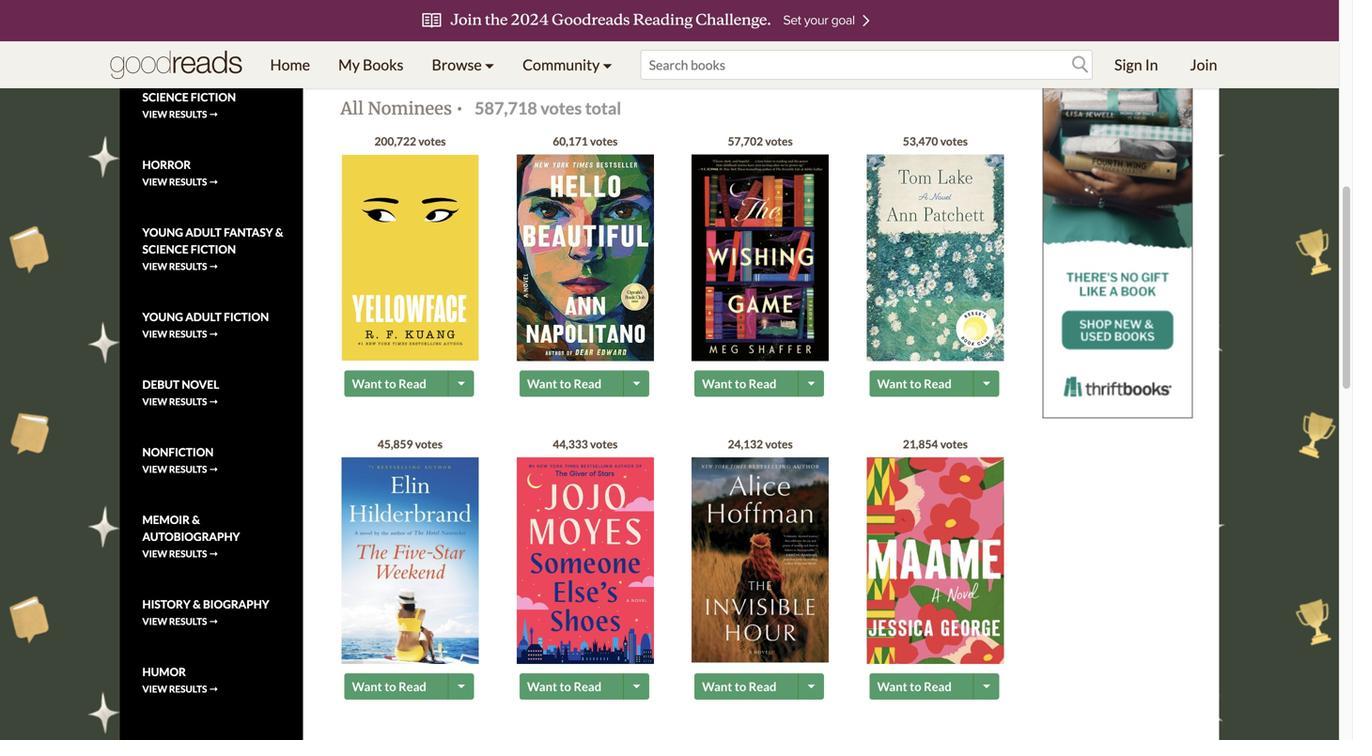 Task type: locate. For each thing, give the bounding box(es) containing it.
→ inside young adult fiction view results →
[[209, 328, 218, 340]]

votes right 200,722
[[418, 134, 446, 148]]

adult inside young adult fiction view results →
[[185, 310, 222, 324]]

6 view from the top
[[142, 396, 167, 407]]

want to read button
[[344, 371, 451, 397], [520, 371, 626, 397], [695, 371, 801, 397], [870, 371, 976, 397], [344, 674, 451, 700], [520, 674, 626, 700], [695, 674, 801, 700], [870, 674, 976, 700]]

5 → from the top
[[209, 328, 218, 340]]

results inside the "debut novel view results →"
[[169, 396, 207, 407]]

&
[[275, 225, 283, 239], [192, 513, 200, 527], [193, 598, 201, 611]]

24,132 votes
[[728, 438, 793, 451]]

votes for 57,702 votes
[[765, 134, 793, 148]]

the invisible hour by alice hoffman image
[[692, 458, 829, 663]]

0 vertical spatial fiction
[[191, 90, 236, 104]]

read
[[399, 376, 427, 392], [574, 376, 602, 392], [749, 376, 777, 392], [924, 376, 952, 392], [399, 680, 427, 695], [574, 680, 602, 695], [749, 680, 777, 695], [924, 680, 952, 695]]

results up the horror
[[169, 108, 207, 120]]

5 results from the top
[[169, 328, 207, 340]]

adult inside young adult fantasy & science fiction view results →
[[185, 225, 222, 239]]

want to read for 57,702
[[702, 376, 777, 392]]

→ up young adult fiction view results →
[[209, 261, 218, 272]]

7 results from the top
[[169, 464, 207, 475]]

1 vertical spatial adult
[[185, 310, 222, 324]]

& up autobiography
[[192, 513, 200, 527]]

young down horror view results →
[[142, 225, 183, 239]]

fiction
[[191, 90, 236, 104], [191, 242, 236, 256], [224, 310, 269, 324]]

0 vertical spatial young
[[142, 225, 183, 239]]

view up young adult fiction view results →
[[142, 261, 167, 272]]

total
[[585, 98, 621, 118]]

horror
[[142, 158, 191, 171]]

587,718
[[475, 98, 537, 118]]

humor view results →
[[142, 665, 218, 695]]

1 young from the top
[[142, 225, 183, 239]]

0 vertical spatial &
[[275, 225, 283, 239]]

view down the humor
[[142, 684, 167, 695]]

view inside horror view results →
[[142, 176, 167, 187]]

fiction down young adult fantasy & science fiction view results →
[[224, 310, 269, 324]]

votes for 44,333 votes
[[590, 438, 618, 451]]

→ up the science fiction view results →
[[209, 41, 218, 52]]

results up the science fiction view results →
[[169, 41, 207, 52]]

2 science from the top
[[142, 242, 189, 256]]

9 view from the top
[[142, 616, 167, 627]]

sign in
[[1115, 55, 1158, 74]]

results up young adult fiction view results →
[[169, 261, 207, 272]]

read for 53,470
[[924, 376, 952, 392]]

4 → from the top
[[209, 261, 218, 272]]

→ inside the memoir & autobiography view results →
[[209, 548, 218, 560]]

young inside young adult fantasy & science fiction view results →
[[142, 225, 183, 239]]

votes right 44,333
[[590, 438, 618, 451]]

▾ for community ▾
[[603, 55, 612, 74]]

want to read
[[352, 376, 427, 392], [527, 376, 602, 392], [702, 376, 777, 392], [877, 376, 952, 392], [352, 680, 427, 695], [527, 680, 602, 695], [702, 680, 777, 695], [877, 680, 952, 695]]

9 → from the top
[[209, 616, 218, 627]]

menu
[[256, 41, 627, 88]]

young up debut
[[142, 310, 183, 324]]

→ down nonfiction
[[209, 464, 218, 475]]

young
[[142, 225, 183, 239], [142, 310, 183, 324]]

1 vertical spatial science
[[142, 242, 189, 256]]

horror view results →
[[142, 158, 218, 187]]

want to read button for 60,171
[[520, 371, 626, 397]]

someone else's shoes by jojo moyes image
[[517, 458, 654, 665]]

young inside young adult fiction view results →
[[142, 310, 183, 324]]

→ down autobiography
[[209, 548, 218, 560]]

to for 45,859 votes
[[385, 680, 396, 695]]

view
[[142, 41, 167, 52], [142, 108, 167, 120], [142, 176, 167, 187], [142, 261, 167, 272], [142, 328, 167, 340], [142, 396, 167, 407], [142, 464, 167, 475], [142, 548, 167, 560], [142, 616, 167, 627], [142, 684, 167, 695]]

view inside the science fiction view results →
[[142, 108, 167, 120]]

1 science from the top
[[142, 90, 189, 104]]

read for 60,171
[[574, 376, 602, 392]]

2 ▾ from the left
[[603, 55, 612, 74]]

→ inside young adult fantasy & science fiction view results →
[[209, 261, 218, 272]]

results up novel
[[169, 328, 207, 340]]

7 → from the top
[[209, 464, 218, 475]]

science down horror view results →
[[142, 242, 189, 256]]

→ down 'history & biography view results →'
[[209, 684, 218, 695]]

join link
[[1176, 41, 1232, 88]]

view down history
[[142, 616, 167, 627]]

adult
[[185, 225, 222, 239], [185, 310, 222, 324]]

debut
[[142, 378, 180, 391]]

science inside the science fiction view results →
[[142, 90, 189, 104]]

2 view from the top
[[142, 108, 167, 120]]

votes for 45,859 votes
[[415, 438, 443, 451]]

votes right the 21,854
[[941, 438, 968, 451]]

0 horizontal spatial ▾
[[485, 55, 494, 74]]

fiction down 'fantasy'
[[191, 242, 236, 256]]

science inside young adult fantasy & science fiction view results →
[[142, 242, 189, 256]]

join
[[1190, 55, 1218, 74]]

→
[[209, 41, 218, 52], [209, 108, 218, 120], [209, 176, 218, 187], [209, 261, 218, 272], [209, 328, 218, 340], [209, 396, 218, 407], [209, 464, 218, 475], [209, 548, 218, 560], [209, 616, 218, 627], [209, 684, 218, 695]]

adult up novel
[[185, 310, 222, 324]]

2 vertical spatial &
[[193, 598, 201, 611]]

1 vertical spatial young
[[142, 310, 183, 324]]

want for 24,132
[[702, 680, 733, 695]]

3 view from the top
[[142, 176, 167, 187]]

want to read for 200,722
[[352, 376, 427, 392]]

my books
[[338, 55, 404, 74]]

1 vertical spatial fiction
[[191, 242, 236, 256]]

view down nonfiction
[[142, 464, 167, 475]]

adult left 'fantasy'
[[185, 225, 222, 239]]

2 → from the top
[[209, 108, 218, 120]]

2 vertical spatial fiction
[[224, 310, 269, 324]]

▾ inside dropdown button
[[603, 55, 612, 74]]

10 → from the top
[[209, 684, 218, 695]]

my books link
[[324, 41, 418, 88]]

→ up horror view results →
[[209, 108, 218, 120]]

read for 21,854
[[924, 680, 952, 695]]

read for 24,132
[[749, 680, 777, 695]]

0 vertical spatial science
[[142, 90, 189, 104]]

6 → from the top
[[209, 396, 218, 407]]

want to read button for 57,702
[[695, 371, 801, 397]]

0 vertical spatial yellowface by r.f. kuang image
[[358, 0, 495, 50]]

0 vertical spatial adult
[[185, 225, 222, 239]]

2 adult from the top
[[185, 310, 222, 324]]

1 → from the top
[[209, 41, 218, 52]]

view up debut
[[142, 328, 167, 340]]

view up the horror
[[142, 108, 167, 120]]

science
[[142, 90, 189, 104], [142, 242, 189, 256]]

& inside 'history & biography view results →'
[[193, 598, 201, 611]]

want to read for 60,171
[[527, 376, 602, 392]]

votes right 57,702
[[765, 134, 793, 148]]

votes down total
[[590, 134, 618, 148]]

view results →
[[142, 41, 218, 52]]

want
[[352, 376, 382, 392], [527, 376, 557, 392], [702, 376, 733, 392], [877, 376, 908, 392], [352, 680, 382, 695], [527, 680, 557, 695], [702, 680, 733, 695], [877, 680, 908, 695]]

votes right 24,132
[[765, 438, 793, 451]]

browse ▾ button
[[418, 41, 509, 88]]

1 vertical spatial &
[[192, 513, 200, 527]]

community ▾ button
[[509, 41, 627, 88]]

want to read button for 24,132
[[695, 674, 801, 700]]

→ down novel
[[209, 396, 218, 407]]

1 view from the top
[[142, 41, 167, 52]]

read for 44,333
[[574, 680, 602, 695]]

science fiction view results →
[[142, 90, 236, 120]]

results down nonfiction
[[169, 464, 207, 475]]

2 results from the top
[[169, 108, 207, 120]]

10 view from the top
[[142, 684, 167, 695]]

44,333
[[553, 438, 588, 451]]

results inside horror view results →
[[169, 176, 207, 187]]

to for 21,854 votes
[[910, 680, 922, 695]]

→ inside horror view results →
[[209, 176, 218, 187]]

results down the humor
[[169, 684, 207, 695]]

4 view from the top
[[142, 261, 167, 272]]

results inside the nonfiction view results →
[[169, 464, 207, 475]]

→ up young adult fantasy & science fiction view results →
[[209, 176, 218, 187]]

to for 44,333 votes
[[560, 680, 571, 695]]

read for 45,859
[[399, 680, 427, 695]]

votes right 45,859
[[415, 438, 443, 451]]

fiction inside young adult fantasy & science fiction view results →
[[191, 242, 236, 256]]

fiction down view results → link
[[191, 90, 236, 104]]

the five-star weekend by elin hilderbrand image
[[342, 458, 479, 671]]

1 adult from the top
[[185, 225, 222, 239]]

▾ for browse ▾
[[485, 55, 494, 74]]

results inside 'history & biography view results →'
[[169, 616, 207, 627]]

& right history
[[193, 598, 201, 611]]

6 results from the top
[[169, 396, 207, 407]]

view inside 'history & biography view results →'
[[142, 616, 167, 627]]

60,171
[[553, 134, 588, 148]]

results down novel
[[169, 396, 207, 407]]

want for 45,859
[[352, 680, 382, 695]]

view down debut
[[142, 396, 167, 407]]

memoir
[[142, 513, 190, 527]]

want for 21,854
[[877, 680, 908, 695]]

1 ▾ from the left
[[485, 55, 494, 74]]

community ▾
[[523, 55, 612, 74]]

45,859
[[378, 438, 413, 451]]

view up the science fiction view results →
[[142, 41, 167, 52]]

8 → from the top
[[209, 548, 218, 560]]

advertisement region
[[1043, 0, 1193, 419]]

votes
[[541, 98, 582, 118], [418, 134, 446, 148], [590, 134, 618, 148], [765, 134, 793, 148], [941, 134, 968, 148], [415, 438, 443, 451], [590, 438, 618, 451], [765, 438, 793, 451], [941, 438, 968, 451]]

tom lake by ann patchett image
[[867, 155, 1004, 362]]

& right 'fantasy'
[[275, 225, 283, 239]]

want for 60,171
[[527, 376, 557, 392]]

yellowface by r.f. kuang image
[[358, 0, 495, 50], [342, 155, 479, 361]]

results inside young adult fiction view results →
[[169, 328, 207, 340]]

novel
[[182, 378, 219, 391]]

2 young from the top
[[142, 310, 183, 324]]

fantasy
[[224, 225, 273, 239]]

results inside the memoir & autobiography view results →
[[169, 548, 207, 560]]

▾ up total
[[603, 55, 612, 74]]

votes up 60,171
[[541, 98, 582, 118]]

science down view results →
[[142, 90, 189, 104]]

10 results from the top
[[169, 684, 207, 695]]

•
[[456, 98, 463, 119]]

view down memoir
[[142, 548, 167, 560]]

3 results from the top
[[169, 176, 207, 187]]

adult for fiction
[[185, 225, 222, 239]]

read for 200,722
[[399, 376, 427, 392]]

Search for books to add to your shelves search field
[[641, 50, 1093, 80]]

young for results
[[142, 310, 183, 324]]

to
[[385, 376, 396, 392], [560, 376, 571, 392], [735, 376, 747, 392], [910, 376, 922, 392], [385, 680, 396, 695], [560, 680, 571, 695], [735, 680, 747, 695], [910, 680, 922, 695]]

want to read button for 44,333
[[520, 674, 626, 700]]

home link
[[256, 41, 324, 88]]

4 results from the top
[[169, 261, 207, 272]]

→ up novel
[[209, 328, 218, 340]]

▾ right the browse
[[485, 55, 494, 74]]

5 view from the top
[[142, 328, 167, 340]]

& inside the memoir & autobiography view results →
[[192, 513, 200, 527]]

view down the horror
[[142, 176, 167, 187]]

debut novel view results →
[[142, 378, 219, 407]]

1 horizontal spatial ▾
[[603, 55, 612, 74]]

votes for 21,854 votes
[[941, 438, 968, 451]]

results down history
[[169, 616, 207, 627]]

want to read for 24,132
[[702, 680, 777, 695]]

young adult fiction view results →
[[142, 310, 269, 340]]

8 view from the top
[[142, 548, 167, 560]]

want to read button for 21,854
[[870, 674, 976, 700]]

results
[[169, 41, 207, 52], [169, 108, 207, 120], [169, 176, 207, 187], [169, 261, 207, 272], [169, 328, 207, 340], [169, 396, 207, 407], [169, 464, 207, 475], [169, 548, 207, 560], [169, 616, 207, 627], [169, 684, 207, 695]]

3 → from the top
[[209, 176, 218, 187]]

menu containing home
[[256, 41, 627, 88]]

results down autobiography
[[169, 548, 207, 560]]

→ down biography
[[209, 616, 218, 627]]

to for 57,702 votes
[[735, 376, 747, 392]]

all nominees • 587,718 votes total
[[341, 98, 621, 119]]

▾ inside dropdown button
[[485, 55, 494, 74]]

results down the horror
[[169, 176, 207, 187]]

home
[[270, 55, 310, 74]]

nominees
[[368, 98, 452, 119]]

9 results from the top
[[169, 616, 207, 627]]

▾
[[485, 55, 494, 74], [603, 55, 612, 74]]

7 view from the top
[[142, 464, 167, 475]]

24,132
[[728, 438, 763, 451]]

→ inside the science fiction view results →
[[209, 108, 218, 120]]

votes right 53,470
[[941, 134, 968, 148]]

1 results from the top
[[169, 41, 207, 52]]

8 results from the top
[[169, 548, 207, 560]]

results inside the science fiction view results →
[[169, 108, 207, 120]]



Task type: vqa. For each thing, say whether or not it's contained in the screenshot.
THE BLUEPRINT Image
no



Task type: describe. For each thing, give the bounding box(es) containing it.
browse
[[432, 55, 482, 74]]

to for 24,132 votes
[[735, 680, 747, 695]]

view inside the "debut novel view results →"
[[142, 396, 167, 407]]

browse ▾
[[432, 55, 494, 74]]

read for 57,702
[[749, 376, 777, 392]]

57,702
[[728, 134, 763, 148]]

history
[[142, 598, 191, 611]]

votes for 60,171 votes
[[590, 134, 618, 148]]

→ inside the "debut novel view results →"
[[209, 396, 218, 407]]

history & biography view results →
[[142, 598, 269, 627]]

results inside young adult fantasy & science fiction view results →
[[169, 261, 207, 272]]

to for 200,722 votes
[[385, 376, 396, 392]]

humor
[[142, 665, 186, 679]]

want to read button for 53,470
[[870, 371, 976, 397]]

nonfiction
[[142, 445, 214, 459]]

want to read for 53,470
[[877, 376, 952, 392]]

want for 200,722
[[352, 376, 382, 392]]

young adult fantasy & science fiction view results →
[[142, 225, 283, 272]]

Search books text field
[[641, 50, 1093, 80]]

community
[[523, 55, 600, 74]]

votes for 53,470 votes
[[941, 134, 968, 148]]

44,333 votes
[[553, 438, 618, 451]]

books
[[363, 55, 404, 74]]

votes for 200,722 votes
[[418, 134, 446, 148]]

my
[[338, 55, 360, 74]]

sign in link
[[1101, 41, 1173, 88]]

memoir & autobiography view results →
[[142, 513, 240, 560]]

→ inside 'history & biography view results →'
[[209, 616, 218, 627]]

adult for →
[[185, 310, 222, 324]]

results inside humor view results →
[[169, 684, 207, 695]]

53,470
[[903, 134, 938, 148]]

young for science
[[142, 225, 183, 239]]

want to read for 45,859
[[352, 680, 427, 695]]

53,470 votes
[[903, 134, 968, 148]]

view inside humor view results →
[[142, 684, 167, 695]]

60,171 votes
[[553, 134, 618, 148]]

57,702 votes
[[728, 134, 793, 148]]

& for memoir & autobiography
[[192, 513, 200, 527]]

45,859 votes
[[378, 438, 443, 451]]

200,722 votes
[[375, 134, 446, 148]]

to for 53,470 votes
[[910, 376, 922, 392]]

autobiography
[[142, 530, 240, 544]]

want to read button for 200,722
[[344, 371, 451, 397]]

votes for 24,132 votes
[[765, 438, 793, 451]]

biography
[[203, 598, 269, 611]]

hello beautiful by ann napolitano image
[[517, 155, 654, 363]]

want to read for 21,854
[[877, 680, 952, 695]]

the wishing game by meg shaffer image
[[692, 155, 829, 363]]

1 vertical spatial yellowface by r.f. kuang image
[[342, 155, 479, 361]]

21,854 votes
[[903, 438, 968, 451]]

sign
[[1115, 55, 1143, 74]]

& inside young adult fantasy & science fiction view results →
[[275, 225, 283, 239]]

200,722
[[375, 134, 416, 148]]

view inside the memoir & autobiography view results →
[[142, 548, 167, 560]]

nonfiction view results →
[[142, 445, 218, 475]]

view inside the nonfiction view results →
[[142, 464, 167, 475]]

view inside young adult fantasy & science fiction view results →
[[142, 261, 167, 272]]

want to read for 44,333
[[527, 680, 602, 695]]

21,854
[[903, 438, 938, 451]]

votes inside all nominees • 587,718 votes total
[[541, 98, 582, 118]]

fiction inside young adult fiction view results →
[[224, 310, 269, 324]]

& for history & biography
[[193, 598, 201, 611]]

want for 53,470
[[877, 376, 908, 392]]

→ inside humor view results →
[[209, 684, 218, 695]]

want for 57,702
[[702, 376, 733, 392]]

view results → link
[[142, 21, 288, 55]]

all
[[341, 98, 364, 119]]

want for 44,333
[[527, 680, 557, 695]]

maame by jessica george image
[[867, 458, 1004, 666]]

in
[[1145, 55, 1158, 74]]

→ inside the nonfiction view results →
[[209, 464, 218, 475]]

fiction inside the science fiction view results →
[[191, 90, 236, 104]]

want to read button for 45,859
[[344, 674, 451, 700]]

to for 60,171 votes
[[560, 376, 571, 392]]

view inside young adult fiction view results →
[[142, 328, 167, 340]]



